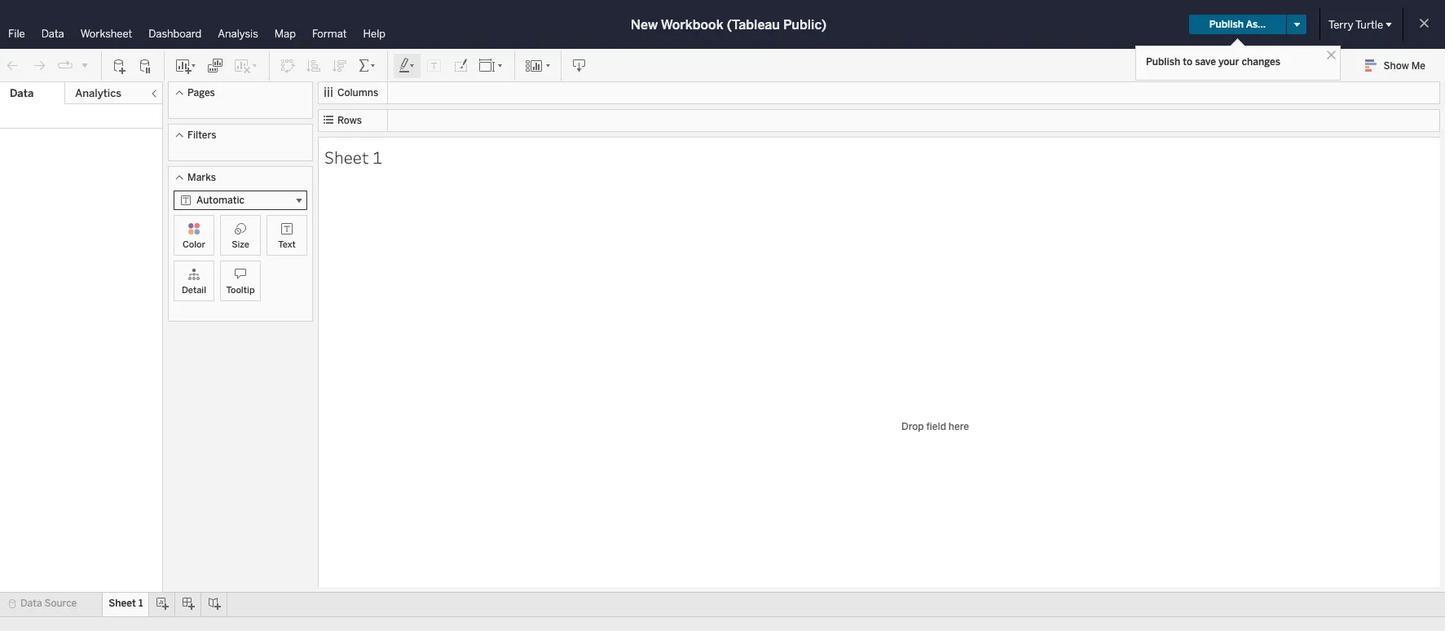 Task type: locate. For each thing, give the bounding box(es) containing it.
data
[[41, 28, 64, 40], [10, 87, 34, 99], [20, 598, 42, 610]]

new
[[631, 17, 658, 32]]

sheet 1 down rows
[[324, 145, 382, 168]]

drop field here
[[902, 421, 969, 432]]

pages
[[187, 87, 215, 99]]

1 horizontal spatial sheet 1
[[324, 145, 382, 168]]

replay animation image right redo image
[[57, 57, 73, 74]]

1 vertical spatial publish
[[1146, 56, 1180, 68]]

undo image
[[5, 57, 21, 74]]

new worksheet image
[[174, 57, 197, 74]]

sheet right source
[[109, 598, 136, 610]]

source
[[44, 598, 77, 610]]

publish
[[1209, 19, 1244, 30], [1146, 56, 1180, 68]]

to
[[1183, 56, 1193, 68]]

your
[[1218, 56, 1239, 68]]

0 vertical spatial sheet 1
[[324, 145, 382, 168]]

publish left to
[[1146, 56, 1180, 68]]

columns
[[337, 87, 378, 99]]

publish left as...
[[1209, 19, 1244, 30]]

sheet
[[324, 145, 369, 168], [109, 598, 136, 610]]

terry
[[1329, 18, 1353, 31]]

worksheet
[[80, 28, 132, 40]]

1 down columns
[[372, 145, 382, 168]]

show me button
[[1358, 53, 1440, 78]]

field
[[926, 421, 946, 432]]

filters
[[187, 130, 216, 141]]

show/hide cards image
[[525, 57, 551, 74]]

workbook
[[661, 17, 723, 32]]

1 right source
[[139, 598, 143, 610]]

sheet down rows
[[324, 145, 369, 168]]

0 vertical spatial sheet
[[324, 145, 369, 168]]

1 vertical spatial 1
[[139, 598, 143, 610]]

show labels image
[[426, 57, 443, 74]]

data up redo image
[[41, 28, 64, 40]]

0 horizontal spatial 1
[[139, 598, 143, 610]]

1 horizontal spatial sheet
[[324, 145, 369, 168]]

pause auto updates image
[[138, 57, 154, 74]]

2 vertical spatial data
[[20, 598, 42, 610]]

replay animation image up analytics
[[80, 60, 90, 70]]

publish to save your changes
[[1146, 56, 1280, 68]]

1 vertical spatial sheet 1
[[109, 598, 143, 610]]

1 horizontal spatial publish
[[1209, 19, 1244, 30]]

new workbook (tableau public)
[[631, 17, 827, 32]]

sheet 1
[[324, 145, 382, 168], [109, 598, 143, 610]]

1 horizontal spatial 1
[[372, 145, 382, 168]]

publish inside button
[[1209, 19, 1244, 30]]

here
[[949, 421, 969, 432]]

turtle
[[1355, 18, 1383, 31]]

1 vertical spatial sheet
[[109, 598, 136, 610]]

1
[[372, 145, 382, 168], [139, 598, 143, 610]]

data down undo image
[[10, 87, 34, 99]]

dashboard
[[149, 28, 202, 40]]

0 horizontal spatial publish
[[1146, 56, 1180, 68]]

replay animation image
[[57, 57, 73, 74], [80, 60, 90, 70]]

0 vertical spatial publish
[[1209, 19, 1244, 30]]

me
[[1411, 60, 1426, 72]]

sheet 1 right source
[[109, 598, 143, 610]]

data left source
[[20, 598, 42, 610]]

swap rows and columns image
[[280, 57, 296, 74]]



Task type: describe. For each thing, give the bounding box(es) containing it.
0 horizontal spatial sheet 1
[[109, 598, 143, 610]]

show
[[1384, 60, 1409, 72]]

tooltip
[[226, 285, 255, 296]]

rows
[[337, 115, 362, 126]]

detail
[[182, 285, 206, 296]]

terry turtle
[[1329, 18, 1383, 31]]

publish for publish as...
[[1209, 19, 1244, 30]]

format workbook image
[[452, 57, 469, 74]]

changes
[[1242, 56, 1280, 68]]

duplicate image
[[207, 57, 223, 74]]

sort descending image
[[332, 57, 348, 74]]

highlight image
[[398, 57, 416, 74]]

drop
[[902, 421, 924, 432]]

file
[[8, 28, 25, 40]]

publish for publish to save your changes
[[1146, 56, 1180, 68]]

analytics
[[75, 87, 121, 99]]

download image
[[571, 57, 588, 74]]

fit image
[[478, 57, 505, 74]]

map
[[274, 28, 296, 40]]

publish as... button
[[1189, 15, 1286, 34]]

sort ascending image
[[306, 57, 322, 74]]

size
[[232, 240, 249, 250]]

close image
[[1324, 47, 1339, 63]]

1 vertical spatial data
[[10, 87, 34, 99]]

0 horizontal spatial sheet
[[109, 598, 136, 610]]

clear sheet image
[[233, 57, 259, 74]]

save
[[1195, 56, 1216, 68]]

show me
[[1384, 60, 1426, 72]]

public)
[[783, 17, 827, 32]]

publish as...
[[1209, 19, 1266, 30]]

totals image
[[358, 57, 377, 74]]

new data source image
[[112, 57, 128, 74]]

0 horizontal spatial replay animation image
[[57, 57, 73, 74]]

format
[[312, 28, 347, 40]]

0 vertical spatial data
[[41, 28, 64, 40]]

help
[[363, 28, 386, 40]]

collapse image
[[149, 89, 159, 99]]

0 vertical spatial 1
[[372, 145, 382, 168]]

(tableau
[[727, 17, 780, 32]]

marks
[[187, 172, 216, 183]]

as...
[[1246, 19, 1266, 30]]

color
[[183, 240, 205, 250]]

data source
[[20, 598, 77, 610]]

analysis
[[218, 28, 258, 40]]

redo image
[[31, 57, 47, 74]]

text
[[278, 240, 296, 250]]

1 horizontal spatial replay animation image
[[80, 60, 90, 70]]



